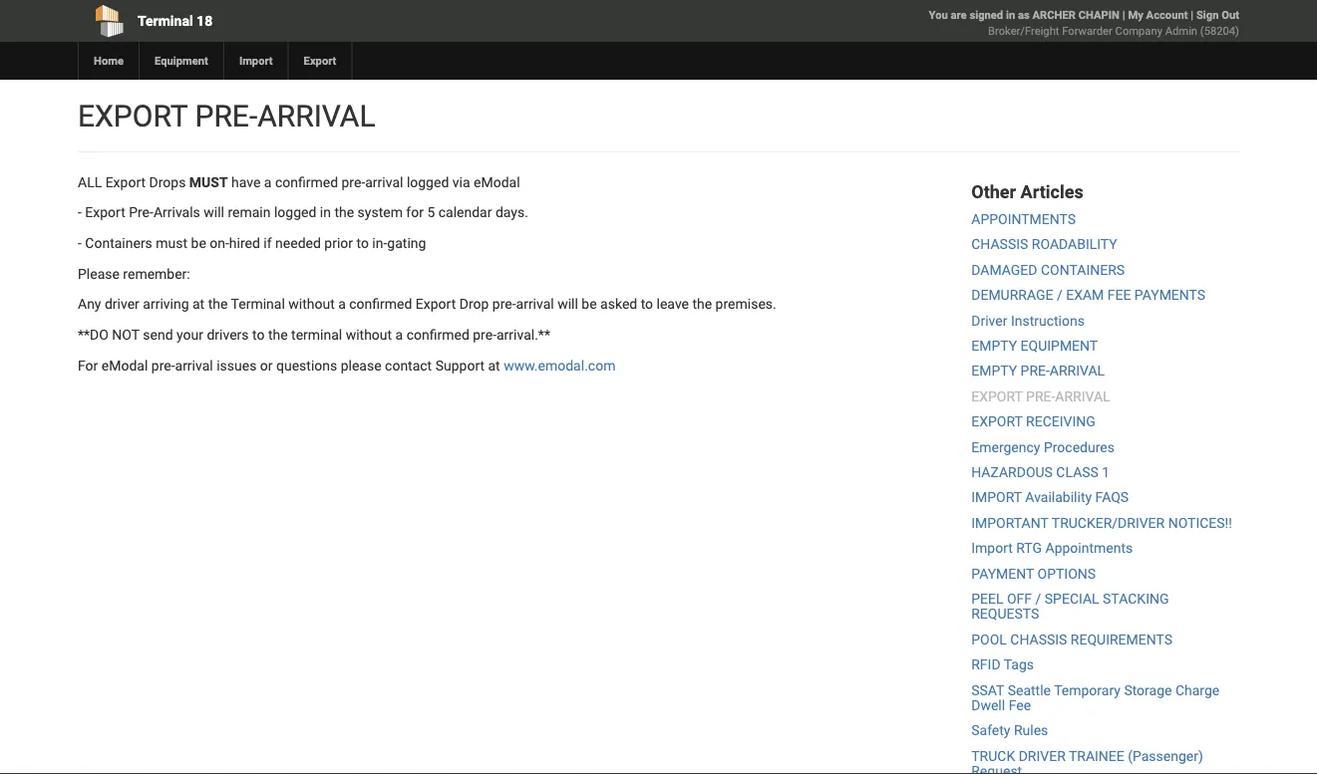 Task type: locate. For each thing, give the bounding box(es) containing it.
| left the my at the right of page
[[1123, 8, 1126, 21]]

arrival down export link
[[257, 98, 376, 134]]

- for - export pre-arrivals will remain logged in the system for 5 calendar days.
[[78, 205, 82, 221]]

2 vertical spatial a
[[396, 327, 403, 343]]

to left leave
[[641, 296, 653, 313]]

chassis
[[972, 237, 1029, 253], [1011, 632, 1068, 648]]

2 vertical spatial confirmed
[[407, 327, 470, 343]]

2 vertical spatial to
[[252, 327, 265, 343]]

terminal left 18
[[138, 12, 193, 29]]

a right have
[[264, 174, 272, 190]]

chassis roadability link
[[972, 237, 1118, 253]]

1 vertical spatial -
[[78, 235, 82, 252]]

import up export pre-arrival
[[239, 54, 273, 67]]

arrival
[[257, 98, 376, 134], [1050, 363, 1105, 380], [1055, 389, 1111, 405]]

terminal up drivers
[[231, 296, 285, 313]]

availability
[[1026, 490, 1092, 506]]

emodal up days. on the left
[[474, 174, 520, 190]]

1 vertical spatial be
[[582, 296, 597, 313]]

demurrage
[[972, 287, 1054, 304]]

0 vertical spatial pre-
[[195, 98, 257, 134]]

must
[[156, 235, 188, 252]]

pre- down the import link
[[195, 98, 257, 134]]

import rtg appointments link
[[972, 541, 1133, 557]]

company
[[1116, 24, 1163, 37]]

1 horizontal spatial without
[[346, 327, 392, 343]]

be left the asked
[[582, 296, 597, 313]]

0 horizontal spatial be
[[191, 235, 206, 252]]

0 horizontal spatial at
[[192, 296, 205, 313]]

pre- down empty equipment link
[[1021, 363, 1050, 380]]

signed
[[970, 8, 1003, 21]]

arrival up arrival.**
[[516, 296, 554, 313]]

questions
[[276, 358, 337, 374]]

export up emergency
[[972, 414, 1023, 430]]

1 vertical spatial will
[[558, 296, 578, 313]]

a up contact
[[396, 327, 403, 343]]

equipment link
[[139, 42, 223, 80]]

0 vertical spatial import
[[239, 54, 273, 67]]

empty down driver at the top of page
[[972, 338, 1017, 354]]

will left the asked
[[558, 296, 578, 313]]

- up please
[[78, 235, 82, 252]]

0 vertical spatial in
[[1006, 8, 1015, 21]]

0 vertical spatial -
[[78, 205, 82, 221]]

/ right 'off'
[[1036, 591, 1042, 608]]

**do not send your drivers to the terminal without a confirmed pre-arrival.**
[[78, 327, 550, 343]]

export
[[78, 98, 188, 134], [972, 389, 1023, 405], [972, 414, 1023, 430]]

0 horizontal spatial will
[[204, 205, 224, 221]]

via
[[453, 174, 470, 190]]

in-
[[372, 235, 387, 252]]

2 vertical spatial pre-
[[1026, 389, 1055, 405]]

support
[[435, 358, 485, 374]]

import inside other articles appointments chassis roadability damaged containers demurrage / exam fee payments driver instructions empty equipment empty pre-arrival export pre-arrival export receiving emergency procedures hazardous class 1 import availability faqs important trucker/driver notices!! import rtg appointments payment options peel off / special stacking requests pool chassis requirements rfid tags ssat seattle temporary storage charge dwell fee safety rules truck driver trainee (passenger) request
[[972, 541, 1013, 557]]

import
[[239, 54, 273, 67], [972, 541, 1013, 557]]

in up prior
[[320, 205, 331, 221]]

export down terminal 18 link on the top left of page
[[304, 54, 336, 67]]

options
[[1038, 566, 1096, 582]]

1 horizontal spatial a
[[338, 296, 346, 313]]

arriving
[[143, 296, 189, 313]]

in inside you are signed in as archer chapin | my account | sign out broker/freight forwarder company admin (58204)
[[1006, 8, 1015, 21]]

emodal down not
[[102, 358, 148, 374]]

2 vertical spatial arrival
[[1055, 389, 1111, 405]]

empty
[[972, 338, 1017, 354], [972, 363, 1017, 380]]

charge
[[1176, 683, 1220, 699]]

confirmed down in- on the top of the page
[[349, 296, 412, 313]]

needed
[[275, 235, 321, 252]]

are
[[951, 8, 967, 21]]

at right support
[[488, 358, 500, 374]]

without up **do not send your drivers to the terminal without a confirmed pre-arrival.**
[[288, 296, 335, 313]]

0 vertical spatial arrival
[[257, 98, 376, 134]]

/ left exam
[[1057, 287, 1063, 304]]

my account link
[[1128, 8, 1188, 21]]

logged up 5
[[407, 174, 449, 190]]

leave
[[657, 296, 689, 313]]

fee
[[1009, 698, 1031, 714]]

peel off / special stacking requests link
[[972, 591, 1169, 623]]

1 - from the top
[[78, 205, 82, 221]]

0 vertical spatial confirmed
[[275, 174, 338, 190]]

the up or
[[268, 327, 288, 343]]

arrival down equipment at the top right of the page
[[1050, 363, 1105, 380]]

1 vertical spatial at
[[488, 358, 500, 374]]

confirmed up - export pre-arrivals will remain logged in the system for 5 calendar days.
[[275, 174, 338, 190]]

to right drivers
[[252, 327, 265, 343]]

sign out link
[[1197, 8, 1240, 21]]

appointments
[[972, 211, 1076, 228]]

confirmed down any driver arriving at the terminal without a confirmed export drop pre-arrival will be asked to leave the premises.
[[407, 327, 470, 343]]

1 horizontal spatial logged
[[407, 174, 449, 190]]

to left in- on the top of the page
[[357, 235, 369, 252]]

0 vertical spatial emodal
[[474, 174, 520, 190]]

pre- down send
[[151, 358, 175, 374]]

containers
[[1041, 262, 1125, 278]]

equipment
[[1021, 338, 1098, 354]]

be
[[191, 235, 206, 252], [582, 296, 597, 313]]

0 horizontal spatial arrival
[[175, 358, 213, 374]]

0 vertical spatial without
[[288, 296, 335, 313]]

import up payment
[[972, 541, 1013, 557]]

chassis up damaged on the right top
[[972, 237, 1029, 253]]

1 vertical spatial without
[[346, 327, 392, 343]]

for
[[406, 205, 424, 221]]

1
[[1102, 465, 1110, 481]]

a up the terminal
[[338, 296, 346, 313]]

0 horizontal spatial |
[[1123, 8, 1126, 21]]

broker/freight
[[988, 24, 1060, 37]]

0 horizontal spatial in
[[320, 205, 331, 221]]

import availability faqs link
[[972, 490, 1129, 506]]

stacking
[[1103, 591, 1169, 608]]

2 vertical spatial arrival
[[175, 358, 213, 374]]

0 horizontal spatial to
[[252, 327, 265, 343]]

0 horizontal spatial emodal
[[102, 358, 148, 374]]

procedures
[[1044, 439, 1115, 456]]

1 horizontal spatial terminal
[[231, 296, 285, 313]]

tags
[[1004, 657, 1034, 674]]

contact
[[385, 358, 432, 374]]

will up on-
[[204, 205, 224, 221]]

0 vertical spatial empty
[[972, 338, 1017, 354]]

requests
[[972, 607, 1040, 623]]

temporary
[[1054, 683, 1121, 699]]

www.emodal.com
[[504, 358, 616, 374]]

1 horizontal spatial emodal
[[474, 174, 520, 190]]

1 horizontal spatial be
[[582, 296, 597, 313]]

without
[[288, 296, 335, 313], [346, 327, 392, 343]]

pre- down drop in the top left of the page
[[473, 327, 497, 343]]

- down all
[[78, 205, 82, 221]]

export link
[[288, 42, 351, 80]]

chassis up tags
[[1011, 632, 1068, 648]]

hazardous class 1 link
[[972, 465, 1110, 481]]

1 vertical spatial to
[[641, 296, 653, 313]]

in left as
[[1006, 8, 1015, 21]]

without up please
[[346, 327, 392, 343]]

driver
[[1019, 749, 1066, 765]]

seattle
[[1008, 683, 1051, 699]]

arrival up system
[[365, 174, 403, 190]]

1 vertical spatial chassis
[[1011, 632, 1068, 648]]

1 horizontal spatial import
[[972, 541, 1013, 557]]

(passenger)
[[1128, 749, 1204, 765]]

import link
[[223, 42, 288, 80]]

prior
[[324, 235, 353, 252]]

0 vertical spatial a
[[264, 174, 272, 190]]

please
[[341, 358, 382, 374]]

empty down empty equipment link
[[972, 363, 1017, 380]]

all export drops must have a confirmed pre-arrival logged via emodal
[[78, 174, 520, 190]]

hazardous
[[972, 465, 1053, 481]]

0 vertical spatial to
[[357, 235, 369, 252]]

export up containers
[[85, 205, 125, 221]]

0 horizontal spatial terminal
[[138, 12, 193, 29]]

export left drop in the top left of the page
[[416, 296, 456, 313]]

the
[[335, 205, 354, 221], [208, 296, 228, 313], [693, 296, 712, 313], [268, 327, 288, 343]]

2 horizontal spatial arrival
[[516, 296, 554, 313]]

1 vertical spatial a
[[338, 296, 346, 313]]

1 vertical spatial in
[[320, 205, 331, 221]]

1 vertical spatial /
[[1036, 591, 1042, 608]]

empty equipment link
[[972, 338, 1098, 354]]

2 - from the top
[[78, 235, 82, 252]]

not
[[112, 327, 139, 343]]

1 horizontal spatial |
[[1191, 8, 1194, 21]]

1 vertical spatial empty
[[972, 363, 1017, 380]]

driver
[[105, 296, 139, 313]]

arrival up receiving
[[1055, 389, 1111, 405]]

1 vertical spatial import
[[972, 541, 1013, 557]]

export up "export receiving" link at the right bottom of the page
[[972, 389, 1023, 405]]

import
[[972, 490, 1022, 506]]

pre- down empty pre-arrival link
[[1026, 389, 1055, 405]]

arrival.**
[[497, 327, 550, 343]]

0 horizontal spatial without
[[288, 296, 335, 313]]

1 vertical spatial pre-
[[1021, 363, 1050, 380]]

ssat seattle temporary storage charge dwell fee link
[[972, 683, 1220, 714]]

or
[[260, 358, 273, 374]]

logged up needed
[[274, 205, 317, 221]]

0 vertical spatial logged
[[407, 174, 449, 190]]

storage
[[1124, 683, 1172, 699]]

driver instructions link
[[972, 313, 1085, 329]]

1 horizontal spatial arrival
[[365, 174, 403, 190]]

0 horizontal spatial logged
[[274, 205, 317, 221]]

logged
[[407, 174, 449, 190], [274, 205, 317, 221]]

1 vertical spatial arrival
[[1050, 363, 1105, 380]]

arrival down your
[[175, 358, 213, 374]]

at up your
[[192, 296, 205, 313]]

fee
[[1108, 287, 1131, 304]]

| left sign
[[1191, 8, 1194, 21]]

1 empty from the top
[[972, 338, 1017, 354]]

special
[[1045, 591, 1100, 608]]

1 horizontal spatial in
[[1006, 8, 1015, 21]]

be left on-
[[191, 235, 206, 252]]

(58204)
[[1201, 24, 1240, 37]]

export down home
[[78, 98, 188, 134]]

1 horizontal spatial /
[[1057, 287, 1063, 304]]

to
[[357, 235, 369, 252], [641, 296, 653, 313], [252, 327, 265, 343]]



Task type: vqa. For each thing, say whether or not it's contained in the screenshot.
first 20/10/2023 5:00 AM from the bottom of the page
no



Task type: describe. For each thing, give the bounding box(es) containing it.
please remember:
[[78, 266, 190, 282]]

rfid tags link
[[972, 657, 1034, 674]]

request
[[972, 764, 1022, 775]]

export receiving link
[[972, 414, 1096, 430]]

0 vertical spatial be
[[191, 235, 206, 252]]

terminal 18
[[138, 12, 213, 29]]

emergency procedures link
[[972, 439, 1115, 456]]

premises.
[[716, 296, 777, 313]]

emergency
[[972, 439, 1041, 456]]

pre-
[[129, 205, 153, 221]]

- export pre-arrivals will remain logged in the system for 5 calendar days.
[[78, 205, 528, 221]]

0 vertical spatial arrival
[[365, 174, 403, 190]]

you
[[929, 8, 948, 21]]

appointments
[[1046, 541, 1133, 557]]

home
[[94, 54, 124, 67]]

1 horizontal spatial at
[[488, 358, 500, 374]]

1 vertical spatial confirmed
[[349, 296, 412, 313]]

notices!!
[[1168, 515, 1232, 532]]

important trucker/driver notices!! link
[[972, 515, 1232, 532]]

the right leave
[[693, 296, 712, 313]]

as
[[1018, 8, 1030, 21]]

must
[[189, 174, 228, 190]]

0 vertical spatial /
[[1057, 287, 1063, 304]]

18
[[197, 12, 213, 29]]

0 horizontal spatial import
[[239, 54, 273, 67]]

your
[[177, 327, 203, 343]]

equipment
[[155, 54, 208, 67]]

days.
[[496, 205, 528, 221]]

containers
[[85, 235, 152, 252]]

if
[[264, 235, 272, 252]]

drivers
[[207, 327, 249, 343]]

1 vertical spatial logged
[[274, 205, 317, 221]]

the up prior
[[335, 205, 354, 221]]

2 horizontal spatial to
[[641, 296, 653, 313]]

class
[[1056, 465, 1099, 481]]

1 vertical spatial terminal
[[231, 296, 285, 313]]

home link
[[78, 42, 139, 80]]

rules
[[1014, 723, 1048, 740]]

0 vertical spatial chassis
[[972, 237, 1029, 253]]

truck
[[972, 749, 1015, 765]]

other articles appointments chassis roadability damaged containers demurrage / exam fee payments driver instructions empty equipment empty pre-arrival export pre-arrival export receiving emergency procedures hazardous class 1 import availability faqs important trucker/driver notices!! import rtg appointments payment options peel off / special stacking requests pool chassis requirements rfid tags ssat seattle temporary storage charge dwell fee safety rules truck driver trainee (passenger) request
[[972, 182, 1232, 775]]

admin
[[1166, 24, 1198, 37]]

exam
[[1066, 287, 1104, 304]]

0 horizontal spatial /
[[1036, 591, 1042, 608]]

payment
[[972, 566, 1034, 582]]

0 vertical spatial will
[[204, 205, 224, 221]]

instructions
[[1011, 313, 1085, 329]]

2 empty from the top
[[972, 363, 1017, 380]]

arrivals
[[153, 205, 200, 221]]

for emodal pre-arrival issues or questions please contact support at www.emodal.com
[[78, 358, 616, 374]]

hired
[[229, 235, 260, 252]]

0 horizontal spatial a
[[264, 174, 272, 190]]

0 vertical spatial at
[[192, 296, 205, 313]]

export up pre-
[[105, 174, 146, 190]]

any driver arriving at the terminal without a confirmed export drop pre-arrival will be asked to leave the premises.
[[78, 296, 777, 313]]

1 | from the left
[[1123, 8, 1126, 21]]

chapin
[[1079, 8, 1120, 21]]

remember:
[[123, 266, 190, 282]]

damaged
[[972, 262, 1038, 278]]

send
[[143, 327, 173, 343]]

0 vertical spatial terminal
[[138, 12, 193, 29]]

important
[[972, 515, 1049, 532]]

**do
[[78, 327, 109, 343]]

requirements
[[1071, 632, 1173, 648]]

articles
[[1021, 182, 1084, 202]]

2 vertical spatial export
[[972, 414, 1023, 430]]

rfid
[[972, 657, 1001, 674]]

issues
[[217, 358, 257, 374]]

- for - containers must be on-hired if needed prior to in-gating
[[78, 235, 82, 252]]

safety
[[972, 723, 1011, 740]]

archer
[[1033, 8, 1076, 21]]

for
[[78, 358, 98, 374]]

payment options link
[[972, 566, 1096, 582]]

system
[[358, 205, 403, 221]]

empty pre-arrival link
[[972, 363, 1105, 380]]

1 vertical spatial export
[[972, 389, 1023, 405]]

asked
[[600, 296, 637, 313]]

1 vertical spatial arrival
[[516, 296, 554, 313]]

2 horizontal spatial a
[[396, 327, 403, 343]]

trucker/driver
[[1052, 515, 1165, 532]]

receiving
[[1026, 414, 1096, 430]]

2 | from the left
[[1191, 8, 1194, 21]]

www.emodal.com link
[[504, 358, 616, 374]]

any
[[78, 296, 101, 313]]

1 horizontal spatial will
[[558, 296, 578, 313]]

appointments link
[[972, 211, 1076, 228]]

trainee
[[1069, 749, 1125, 765]]

terminal
[[291, 327, 342, 343]]

1 horizontal spatial to
[[357, 235, 369, 252]]

sign
[[1197, 8, 1219, 21]]

roadability
[[1032, 237, 1118, 253]]

remain
[[228, 205, 271, 221]]

the up drivers
[[208, 296, 228, 313]]

on-
[[210, 235, 229, 252]]

pre- right drop in the top left of the page
[[492, 296, 516, 313]]

dwell
[[972, 698, 1005, 714]]

pre- up system
[[342, 174, 365, 190]]

drops
[[149, 174, 186, 190]]

out
[[1222, 8, 1240, 21]]

0 vertical spatial export
[[78, 98, 188, 134]]

demurrage / exam fee payments link
[[972, 287, 1206, 304]]

1 vertical spatial emodal
[[102, 358, 148, 374]]



